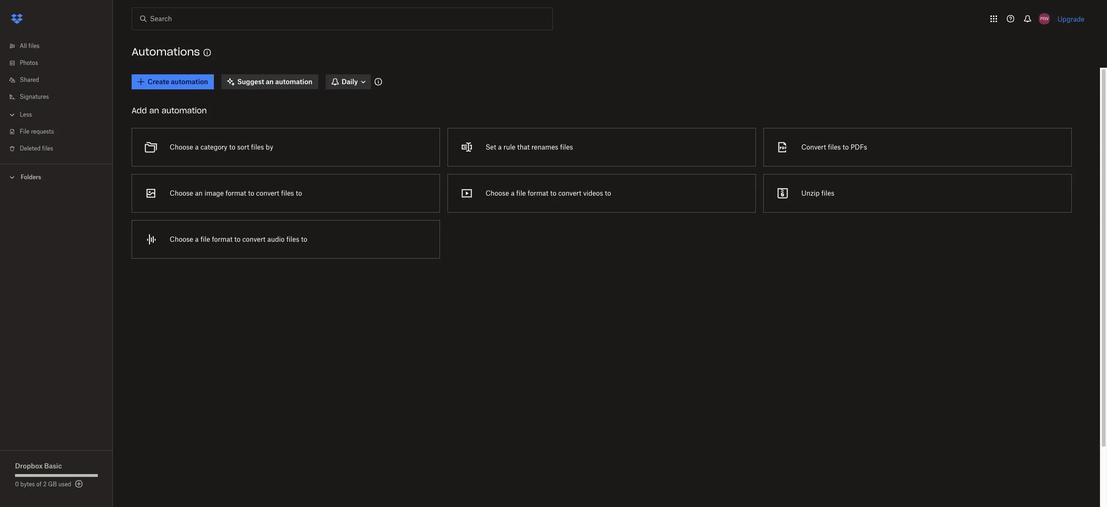 Task type: describe. For each thing, give the bounding box(es) containing it.
format for audio
[[212, 235, 233, 243]]

choose a category to sort files by
[[170, 143, 273, 151]]

set
[[486, 143, 497, 151]]

unzip files
[[802, 189, 835, 197]]

format for videos
[[528, 189, 549, 197]]

upgrade link
[[1058, 15, 1085, 23]]

suggest
[[237, 78, 264, 86]]

files right renames
[[560, 143, 573, 151]]

daily button
[[326, 74, 371, 89]]

deleted
[[20, 145, 41, 152]]

create
[[148, 78, 169, 86]]

signatures link
[[8, 88, 113, 105]]

choose a file format to convert videos to button
[[444, 170, 760, 216]]

suggest an automation
[[237, 78, 313, 86]]

mw
[[1041, 16, 1049, 22]]

convert for files
[[256, 189, 279, 197]]

files right all
[[28, 42, 40, 49]]

shared
[[20, 76, 39, 83]]

set a rule that renames files
[[486, 143, 573, 151]]

less image
[[8, 110, 17, 119]]

an for choose
[[195, 189, 203, 197]]

of
[[36, 481, 42, 488]]

click to watch a demo video image
[[202, 47, 213, 58]]

deleted files
[[20, 145, 53, 152]]

all files link
[[8, 38, 113, 55]]

file requests
[[20, 128, 54, 135]]

signatures
[[20, 93, 49, 100]]

audio
[[268, 235, 285, 243]]

sort
[[237, 143, 249, 151]]

folders
[[21, 174, 41, 181]]

files right audio
[[287, 235, 300, 243]]

dropbox
[[15, 462, 43, 470]]

deleted files link
[[8, 140, 113, 157]]

choose for choose a category to sort files by
[[170, 143, 193, 151]]

choose a file format to convert videos to
[[486, 189, 612, 197]]

add an automation
[[132, 106, 207, 115]]

that
[[518, 143, 530, 151]]

used
[[58, 481, 71, 488]]

requests
[[31, 128, 54, 135]]

choose for choose a file format to convert videos to
[[486, 189, 509, 197]]

2
[[43, 481, 47, 488]]

videos
[[584, 189, 604, 197]]

add an automation main content
[[128, 68, 1101, 507]]

get more space image
[[73, 478, 85, 490]]

bytes
[[20, 481, 35, 488]]

upgrade
[[1058, 15, 1085, 23]]

file for choose a file format to convert videos to
[[517, 189, 526, 197]]

convert for audio
[[243, 235, 266, 243]]

automation for add an automation
[[162, 106, 207, 115]]

photos link
[[8, 55, 113, 72]]

file for choose a file format to convert audio files to
[[201, 235, 210, 243]]

choose an image format to convert files to
[[170, 189, 302, 197]]

dropbox basic
[[15, 462, 62, 470]]

a for choose a category to sort files by
[[195, 143, 199, 151]]

convert
[[802, 143, 827, 151]]

choose a file format to convert audio files to
[[170, 235, 308, 243]]

basic
[[44, 462, 62, 470]]

create automation
[[148, 78, 208, 86]]

daily
[[342, 78, 358, 86]]

a for choose a file format to convert videos to
[[511, 189, 515, 197]]

choose for choose a file format to convert audio files to
[[170, 235, 193, 243]]

rule
[[504, 143, 516, 151]]



Task type: locate. For each thing, give the bounding box(es) containing it.
choose an image format to convert files to button
[[128, 170, 444, 216]]

list
[[0, 32, 113, 164]]

choose
[[170, 143, 193, 151], [170, 189, 193, 197], [486, 189, 509, 197], [170, 235, 193, 243]]

choose for choose an image format to convert files to
[[170, 189, 193, 197]]

convert inside button
[[256, 189, 279, 197]]

files
[[28, 42, 40, 49], [251, 143, 264, 151], [560, 143, 573, 151], [829, 143, 841, 151], [42, 145, 53, 152], [281, 189, 294, 197], [822, 189, 835, 197], [287, 235, 300, 243]]

automation right create
[[171, 78, 208, 86]]

0
[[15, 481, 19, 488]]

format
[[226, 189, 246, 197], [528, 189, 549, 197], [212, 235, 233, 243]]

format inside "button"
[[528, 189, 549, 197]]

format right the image
[[226, 189, 246, 197]]

choose inside button
[[170, 189, 193, 197]]

create automation button
[[132, 74, 214, 89]]

2 vertical spatial an
[[195, 189, 203, 197]]

files right deleted
[[42, 145, 53, 152]]

automation
[[171, 78, 208, 86], [275, 78, 313, 86], [162, 106, 207, 115]]

automations
[[132, 45, 200, 58]]

convert
[[256, 189, 279, 197], [559, 189, 582, 197], [243, 235, 266, 243]]

add
[[132, 106, 147, 115]]

shared link
[[8, 72, 113, 88]]

1 vertical spatial an
[[149, 106, 159, 115]]

image
[[205, 189, 224, 197]]

a inside 'button'
[[195, 143, 199, 151]]

renames
[[532, 143, 559, 151]]

automation down create automation
[[162, 106, 207, 115]]

an
[[266, 78, 274, 86], [149, 106, 159, 115], [195, 189, 203, 197]]

file
[[517, 189, 526, 197], [201, 235, 210, 243]]

files inside 'button'
[[251, 143, 264, 151]]

1 vertical spatial file
[[201, 235, 210, 243]]

an right suggest
[[266, 78, 274, 86]]

an for suggest
[[266, 78, 274, 86]]

a inside "button"
[[511, 189, 515, 197]]

0 vertical spatial an
[[266, 78, 274, 86]]

0 vertical spatial file
[[517, 189, 526, 197]]

format inside button
[[226, 189, 246, 197]]

convert inside "button"
[[559, 189, 582, 197]]

set a rule that renames files button
[[444, 124, 760, 170]]

convert files to pdfs
[[802, 143, 868, 151]]

format inside button
[[212, 235, 233, 243]]

Search text field
[[150, 14, 533, 24]]

files inside button
[[281, 189, 294, 197]]

convert left audio
[[243, 235, 266, 243]]

file
[[20, 128, 29, 135]]

folders button
[[0, 170, 113, 184]]

automation for suggest an automation
[[275, 78, 313, 86]]

dropbox image
[[8, 9, 26, 28]]

choose inside 'button'
[[170, 143, 193, 151]]

convert left videos
[[559, 189, 582, 197]]

choose a file format to convert audio files to button
[[128, 216, 444, 263]]

file inside "button"
[[517, 189, 526, 197]]

an for add
[[149, 106, 159, 115]]

format for files
[[226, 189, 246, 197]]

category
[[201, 143, 228, 151]]

0 bytes of 2 gb used
[[15, 481, 71, 488]]

suggest an automation button
[[221, 74, 318, 89]]

to inside 'button'
[[229, 143, 236, 151]]

convert down by
[[256, 189, 279, 197]]

an inside button
[[195, 189, 203, 197]]

1 horizontal spatial an
[[195, 189, 203, 197]]

by
[[266, 143, 273, 151]]

choose a category to sort files by button
[[128, 124, 444, 170]]

a for set a rule that renames files
[[498, 143, 502, 151]]

convert for videos
[[559, 189, 582, 197]]

convert inside button
[[243, 235, 266, 243]]

a for choose a file format to convert audio files to
[[195, 235, 199, 243]]

gb
[[48, 481, 57, 488]]

list containing all files
[[0, 32, 113, 164]]

file down that
[[517, 189, 526, 197]]

automation right suggest
[[275, 78, 313, 86]]

format down renames
[[528, 189, 549, 197]]

mw button
[[1038, 11, 1053, 26]]

0 horizontal spatial an
[[149, 106, 159, 115]]

an left the image
[[195, 189, 203, 197]]

a
[[195, 143, 199, 151], [498, 143, 502, 151], [511, 189, 515, 197], [195, 235, 199, 243]]

file inside button
[[201, 235, 210, 243]]

all files
[[20, 42, 40, 49]]

file down the image
[[201, 235, 210, 243]]

all
[[20, 42, 27, 49]]

files right "unzip"
[[822, 189, 835, 197]]

1 horizontal spatial file
[[517, 189, 526, 197]]

choose inside "button"
[[486, 189, 509, 197]]

file requests link
[[8, 123, 113, 140]]

2 horizontal spatial an
[[266, 78, 274, 86]]

convert files to pdfs button
[[760, 124, 1076, 170]]

unzip
[[802, 189, 820, 197]]

unzip files button
[[760, 170, 1076, 216]]

less
[[20, 111, 32, 118]]

0 horizontal spatial file
[[201, 235, 210, 243]]

an inside button
[[266, 78, 274, 86]]

choose inside button
[[170, 235, 193, 243]]

photos
[[20, 59, 38, 66]]

files left by
[[251, 143, 264, 151]]

files down choose a category to sort files by 'button'
[[281, 189, 294, 197]]

to
[[229, 143, 236, 151], [843, 143, 849, 151], [248, 189, 254, 197], [296, 189, 302, 197], [551, 189, 557, 197], [605, 189, 612, 197], [235, 235, 241, 243], [301, 235, 308, 243]]

an right "add"
[[149, 106, 159, 115]]

pdfs
[[851, 143, 868, 151]]

files right the convert
[[829, 143, 841, 151]]

format down the image
[[212, 235, 233, 243]]



Task type: vqa. For each thing, say whether or not it's contained in the screenshot.
an to the left
yes



